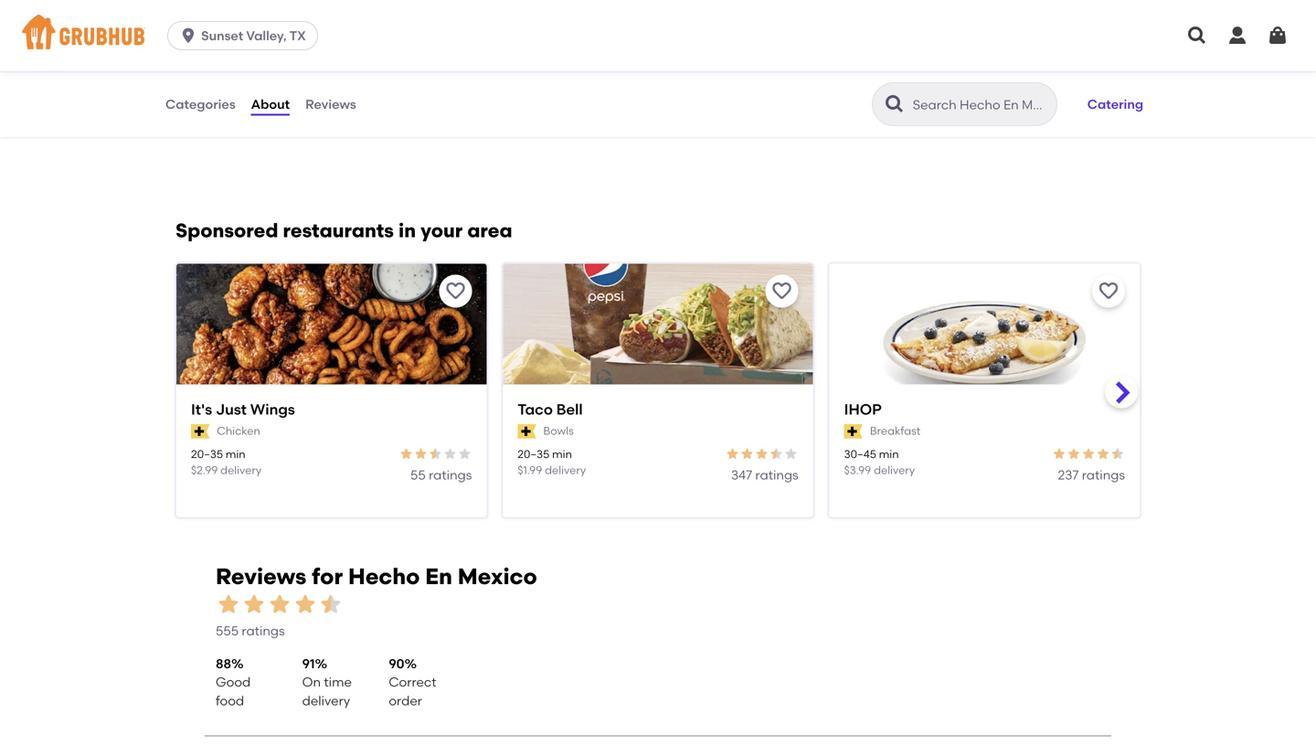 Task type: describe. For each thing, give the bounding box(es) containing it.
ratings right 555
[[242, 623, 285, 639]]

good
[[216, 674, 251, 690]]

your
[[421, 219, 463, 242]]

237 ratings
[[1058, 467, 1126, 483]]

delivery inside 91 on time delivery
[[302, 693, 350, 709]]

hecho
[[348, 563, 420, 590]]

breakfast
[[870, 424, 921, 438]]

bowls
[[544, 424, 574, 438]]

1 horizontal spatial svg image
[[1227, 25, 1249, 47]]

reviews for hecho en mexico
[[216, 563, 537, 590]]

tx
[[290, 28, 306, 43]]

min inside 30–45 min $3.99 delivery
[[879, 448, 899, 461]]

$2.99
[[191, 464, 218, 477]]

reviews button
[[305, 71, 357, 137]]

taco bell
[[518, 401, 583, 418]]

30–45 min $3.99 delivery
[[845, 448, 915, 477]]

555 ratings
[[216, 623, 285, 639]]

91 on time delivery
[[302, 656, 352, 709]]

sponsored
[[176, 219, 278, 242]]

restaurants
[[283, 219, 394, 242]]

search icon image
[[884, 93, 906, 115]]

347 ratings
[[731, 467, 799, 483]]

it's just wings link
[[191, 399, 472, 420]]

min for bell
[[552, 448, 572, 461]]

save this restaurant image for ihop
[[1098, 280, 1120, 302]]

about
[[251, 96, 290, 112]]

en
[[425, 563, 453, 590]]

on
[[302, 674, 321, 690]]

reviews for reviews for hecho en mexico
[[216, 563, 307, 590]]

347
[[731, 467, 753, 483]]

pickup: 10:00am–8:45pm
[[973, 60, 1126, 76]]

ihop link
[[845, 399, 1126, 420]]

ratings for taco bell
[[756, 467, 799, 483]]

10:00am–8:45pm
[[1021, 60, 1126, 76]]

subscription pass image for ihop
[[845, 424, 863, 439]]

chicken
[[217, 424, 260, 438]]

taco bell logo image
[[503, 264, 813, 417]]

88
[[216, 656, 231, 672]]

delivery for taco bell
[[545, 464, 586, 477]]

ihop
[[845, 401, 882, 418]]

55
[[411, 467, 426, 483]]

20–35 for it's
[[191, 448, 223, 461]]

ihop logo image
[[830, 264, 1140, 417]]

pickup:
[[973, 60, 1018, 76]]

30–45
[[845, 448, 877, 461]]

mexico
[[458, 563, 537, 590]]

sunset valley, tx
[[201, 28, 306, 43]]

ratings for it's just wings
[[429, 467, 472, 483]]

sunset
[[201, 28, 243, 43]]



Task type: locate. For each thing, give the bounding box(es) containing it.
subscription pass image for it's just wings
[[191, 424, 210, 439]]

delivery inside 30–45 min $3.99 delivery
[[874, 464, 915, 477]]

ratings right 237
[[1082, 467, 1126, 483]]

min inside 20–35 min $2.99 delivery
[[226, 448, 246, 461]]

food
[[216, 693, 244, 709]]

$3.99
[[845, 464, 872, 477]]

subscription pass image down it's
[[191, 424, 210, 439]]

3 min from the left
[[879, 448, 899, 461]]

ratings for ihop
[[1082, 467, 1126, 483]]

reviews for reviews
[[305, 96, 356, 112]]

delivery for it's just wings
[[221, 464, 262, 477]]

1 horizontal spatial save this restaurant button
[[766, 275, 799, 308]]

555
[[216, 623, 239, 639]]

20–35 inside 20–35 min $1.99 delivery
[[518, 448, 550, 461]]

20–35 up $2.99
[[191, 448, 223, 461]]

$1.99
[[518, 464, 542, 477]]

for
[[312, 563, 343, 590]]

1 save this restaurant image from the left
[[771, 280, 793, 302]]

save this restaurant image
[[445, 280, 467, 302]]

svg image
[[1187, 25, 1209, 47], [1267, 25, 1289, 47]]

delivery inside 20–35 min $1.99 delivery
[[545, 464, 586, 477]]

reviews inside reviews button
[[305, 96, 356, 112]]

0 horizontal spatial save this restaurant image
[[771, 280, 793, 302]]

2 save this restaurant button from the left
[[766, 275, 799, 308]]

reviews right the about on the left top
[[305, 96, 356, 112]]

1 svg image from the left
[[1187, 25, 1209, 47]]

2 20–35 from the left
[[518, 448, 550, 461]]

svg image
[[1227, 25, 1249, 47], [179, 27, 198, 45]]

about button
[[250, 71, 291, 137]]

0 horizontal spatial subscription pass image
[[191, 424, 210, 439]]

wings
[[250, 401, 295, 418]]

ratings right 347
[[756, 467, 799, 483]]

20–35 inside 20–35 min $2.99 delivery
[[191, 448, 223, 461]]

0 horizontal spatial svg image
[[1187, 25, 1209, 47]]

delivery right $2.99
[[221, 464, 262, 477]]

min down chicken at the bottom of the page
[[226, 448, 246, 461]]

3 save this restaurant button from the left
[[1093, 275, 1126, 308]]

20–35 min $2.99 delivery
[[191, 448, 262, 477]]

sunset valley, tx button
[[167, 21, 325, 50]]

1 horizontal spatial 20–35
[[518, 448, 550, 461]]

catering
[[1088, 96, 1144, 112]]

ratings
[[429, 467, 472, 483], [756, 467, 799, 483], [1082, 467, 1126, 483], [242, 623, 285, 639]]

min down breakfast on the bottom of page
[[879, 448, 899, 461]]

0 horizontal spatial svg image
[[179, 27, 198, 45]]

main navigation navigation
[[0, 0, 1317, 71]]

save this restaurant button for bell
[[766, 275, 799, 308]]

subscription pass image
[[191, 424, 210, 439], [845, 424, 863, 439]]

20–35 up $1.99
[[518, 448, 550, 461]]

0 horizontal spatial min
[[226, 448, 246, 461]]

save this restaurant image
[[771, 280, 793, 302], [1098, 280, 1120, 302]]

area
[[468, 219, 513, 242]]

2 svg image from the left
[[1267, 25, 1289, 47]]

90
[[389, 656, 405, 672]]

taco
[[518, 401, 553, 418]]

catering button
[[1080, 84, 1152, 124]]

1 20–35 from the left
[[191, 448, 223, 461]]

min for just
[[226, 448, 246, 461]]

55 ratings
[[411, 467, 472, 483]]

1 horizontal spatial min
[[552, 448, 572, 461]]

order
[[389, 693, 422, 709]]

1 subscription pass image from the left
[[191, 424, 210, 439]]

min
[[226, 448, 246, 461], [552, 448, 572, 461], [879, 448, 899, 461]]

time
[[324, 674, 352, 690]]

save this restaurant button
[[439, 275, 472, 308], [766, 275, 799, 308], [1093, 275, 1126, 308]]

valley,
[[246, 28, 287, 43]]

just
[[216, 401, 247, 418]]

2 subscription pass image from the left
[[845, 424, 863, 439]]

in
[[399, 219, 416, 242]]

delivery for ihop
[[874, 464, 915, 477]]

min inside 20–35 min $1.99 delivery
[[552, 448, 572, 461]]

Search Hecho En Mexico search field
[[911, 96, 1051, 113]]

2 min from the left
[[552, 448, 572, 461]]

1 horizontal spatial svg image
[[1267, 25, 1289, 47]]

bell
[[557, 401, 583, 418]]

90 correct order
[[389, 656, 437, 709]]

save this restaurant image for taco bell
[[771, 280, 793, 302]]

2 save this restaurant image from the left
[[1098, 280, 1120, 302]]

reviews
[[305, 96, 356, 112], [216, 563, 307, 590]]

it's just wings logo image
[[176, 264, 487, 417]]

min down bowls
[[552, 448, 572, 461]]

delivery down 'time' at bottom left
[[302, 693, 350, 709]]

1 horizontal spatial save this restaurant image
[[1098, 280, 1120, 302]]

star icon image
[[399, 447, 414, 461], [414, 447, 428, 461], [428, 447, 443, 461], [428, 447, 443, 461], [443, 447, 457, 461], [457, 447, 472, 461], [726, 447, 740, 461], [740, 447, 755, 461], [755, 447, 770, 461], [770, 447, 784, 461], [770, 447, 784, 461], [784, 447, 799, 461], [1052, 447, 1067, 461], [1067, 447, 1082, 461], [1082, 447, 1096, 461], [1096, 447, 1111, 461], [1111, 447, 1126, 461], [1111, 447, 1126, 461], [216, 592, 241, 617], [241, 592, 267, 617], [267, 592, 293, 617], [293, 592, 318, 617], [318, 592, 344, 617], [318, 592, 344, 617]]

taco bell link
[[518, 399, 799, 420]]

categories
[[165, 96, 236, 112]]

reviews up the 555 ratings
[[216, 563, 307, 590]]

20–35
[[191, 448, 223, 461], [518, 448, 550, 461]]

237
[[1058, 467, 1079, 483]]

subscription pass image
[[518, 424, 536, 439]]

subscription pass image up 30–45 on the bottom right of the page
[[845, 424, 863, 439]]

save this restaurant button for just
[[439, 275, 472, 308]]

it's just wings
[[191, 401, 295, 418]]

it's
[[191, 401, 212, 418]]

88 good food
[[216, 656, 251, 709]]

categories button
[[165, 71, 237, 137]]

correct
[[389, 674, 437, 690]]

2 horizontal spatial min
[[879, 448, 899, 461]]

sponsored restaurants in your area
[[176, 219, 513, 242]]

20–35 for taco
[[518, 448, 550, 461]]

delivery right $3.99 on the bottom right of the page
[[874, 464, 915, 477]]

0 horizontal spatial save this restaurant button
[[439, 275, 472, 308]]

1 horizontal spatial subscription pass image
[[845, 424, 863, 439]]

91
[[302, 656, 315, 672]]

1 vertical spatial reviews
[[216, 563, 307, 590]]

0 vertical spatial reviews
[[305, 96, 356, 112]]

20–35 min $1.99 delivery
[[518, 448, 586, 477]]

1 save this restaurant button from the left
[[439, 275, 472, 308]]

2 horizontal spatial save this restaurant button
[[1093, 275, 1126, 308]]

0 horizontal spatial 20–35
[[191, 448, 223, 461]]

delivery inside 20–35 min $2.99 delivery
[[221, 464, 262, 477]]

svg image inside sunset valley, tx button
[[179, 27, 198, 45]]

ratings right 55
[[429, 467, 472, 483]]

delivery right $1.99
[[545, 464, 586, 477]]

delivery
[[221, 464, 262, 477], [545, 464, 586, 477], [874, 464, 915, 477], [302, 693, 350, 709]]

1 min from the left
[[226, 448, 246, 461]]



Task type: vqa. For each thing, say whether or not it's contained in the screenshot.
and within the Button
no



